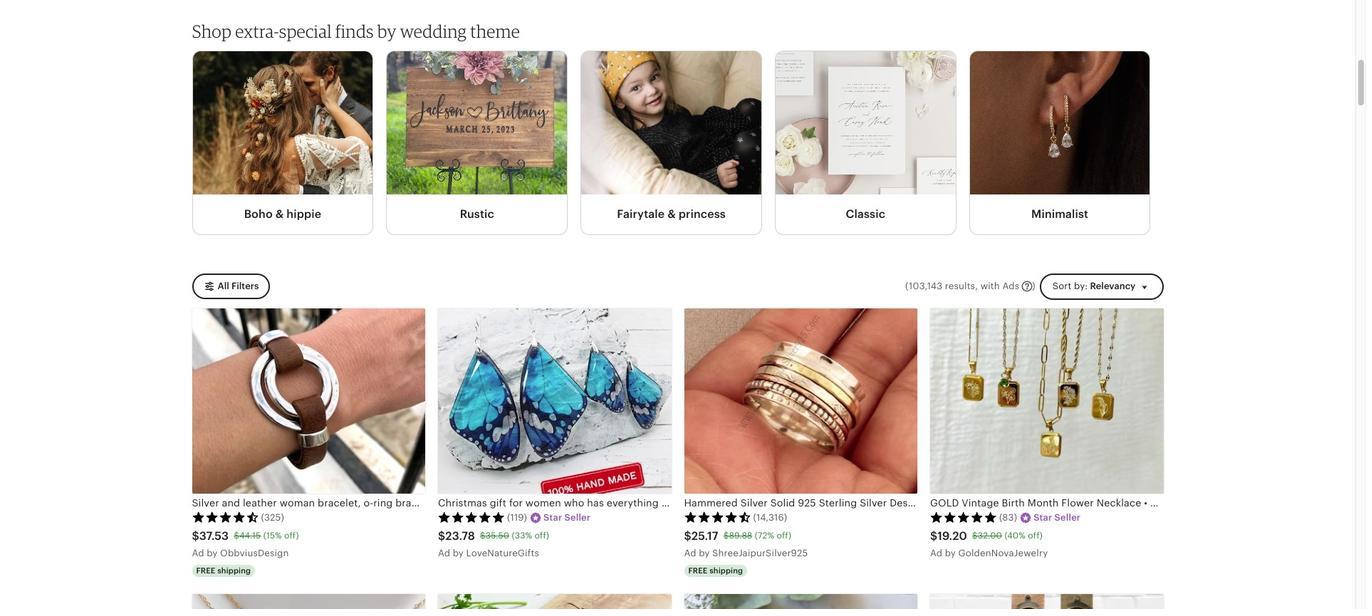 Task type: describe. For each thing, give the bounding box(es) containing it.
(325)
[[261, 512, 284, 523]]

sort by: relevancy
[[1053, 281, 1136, 291]]

(40%
[[1005, 531, 1026, 541]]

$ 23.78 $ 35.50 (33% off) a d b y lovenaturegifts
[[438, 529, 549, 559]]

& for boho
[[276, 208, 284, 221]]

shipping for 37.53
[[217, 567, 251, 575]]

seller for 19.20
[[1055, 512, 1081, 523]]

d for 19.20
[[937, 548, 943, 559]]

with ads
[[981, 281, 1020, 291]]

has
[[587, 497, 604, 508]]

$ left 32.00
[[931, 529, 938, 543]]

$ left 44.15
[[192, 529, 199, 543]]

ads
[[1003, 281, 1020, 291]]

$ down handmade
[[684, 529, 692, 543]]

results,
[[945, 281, 978, 291]]

princess
[[679, 208, 726, 221]]

free shipping for 25.17
[[689, 567, 743, 575]]

silver and leather woman bracelet, o-ring bracelet, lince lp model, different colors, italian leather, for women, mothers, handmade jewelry image
[[192, 308, 425, 493]]

(83)
[[1000, 512, 1018, 523]]

4.5 out of 5 stars image for 25.17
[[684, 512, 751, 523]]

off) for 19.20
[[1028, 531, 1043, 541]]

$ right "37.53"
[[234, 531, 239, 541]]

minimalist
[[1032, 208, 1089, 221]]

sort
[[1053, 281, 1072, 291]]

rustic
[[460, 208, 494, 221]]

personalised custom rustic wooden chopping cutting cheeseboard | anniversary | personalized gifts | unique wedding gift | christmas gifts image
[[438, 594, 672, 609]]

finds
[[335, 21, 374, 42]]

boho & hippie
[[244, 208, 321, 221]]

all
[[218, 281, 229, 292]]

christmas gift for women who has everything handmade earrings
[[438, 497, 757, 508]]

b for 37.53
[[207, 548, 213, 559]]

seller for 23.78
[[565, 512, 591, 523]]

(119)
[[507, 512, 527, 523]]

free shipping for 37.53
[[196, 567, 251, 575]]

)
[[1033, 281, 1036, 291]]

b for 23.78
[[453, 548, 459, 559]]

37.53
[[199, 529, 229, 543]]

obbviusdesign
[[220, 548, 289, 559]]

44.15
[[239, 531, 261, 541]]

$ right 25.17
[[724, 531, 729, 541]]

y for 23.78
[[459, 548, 464, 559]]

initials necklace ampersand or heart, letter necklace, personalized gift, bridal gift initial necklace dainty layering lowercase chms gz image
[[192, 594, 425, 609]]

shipping for 25.17
[[710, 567, 743, 575]]

special
[[279, 21, 332, 42]]

earrings
[[717, 497, 757, 508]]

for
[[509, 497, 523, 508]]

shop extra-special finds by wedding theme
[[192, 21, 520, 42]]

5 out of 5 stars image for 19.20
[[931, 512, 998, 523]]

hammered silver solid 925 sterling silver designer spinner ring for handmade three tone new ring cyber 2023 etsy sale image
[[684, 308, 918, 493]]

25.17
[[692, 529, 719, 543]]

by:
[[1074, 281, 1088, 291]]

a for 19.20
[[931, 548, 937, 559]]

by
[[378, 21, 397, 42]]

b for 25.17
[[699, 548, 705, 559]]

( 103,143 results,
[[906, 281, 978, 291]]

star seller for 19.20
[[1034, 512, 1081, 523]]

(15%
[[263, 531, 282, 541]]

off) for 25.17
[[777, 531, 792, 541]]

star for 19.20
[[1034, 512, 1053, 523]]

off) for 37.53
[[284, 531, 299, 541]]

103,143
[[909, 281, 943, 291]]



Task type: locate. For each thing, give the bounding box(es) containing it.
off) right (15%
[[284, 531, 299, 541]]

y for 37.53
[[213, 548, 218, 559]]

1 & from the left
[[276, 208, 284, 221]]

women
[[526, 497, 561, 508]]

seller down who
[[565, 512, 591, 523]]

4 off) from the left
[[1028, 531, 1043, 541]]

fairytale & princess
[[617, 208, 726, 221]]

2 y from the left
[[459, 548, 464, 559]]

0 horizontal spatial star seller
[[544, 512, 591, 523]]

all filters
[[218, 281, 259, 292]]

& left princess
[[668, 208, 676, 221]]

0 horizontal spatial shipping
[[217, 567, 251, 575]]

1 star seller from the left
[[544, 512, 591, 523]]

relevancy
[[1090, 281, 1136, 291]]

1 shipping from the left
[[217, 567, 251, 575]]

christmas gift for women who has everything handmade earrings image
[[438, 308, 672, 493]]

5 out of 5 stars image for 23.78
[[438, 512, 505, 523]]

3 off) from the left
[[777, 531, 792, 541]]

free shipping down 25.17
[[689, 567, 743, 575]]

2 star from the left
[[1034, 512, 1053, 523]]

2 a from the left
[[438, 548, 445, 559]]

a for 37.53
[[192, 548, 198, 559]]

d inside $ 25.17 $ 89.88 (72% off) a d b y shreejaipursilver925
[[691, 548, 697, 559]]

with
[[981, 281, 1000, 291]]

seller
[[565, 512, 591, 523], [1055, 512, 1081, 523]]

(33%
[[512, 531, 532, 541]]

a for 23.78
[[438, 548, 445, 559]]

y down "23.78"
[[459, 548, 464, 559]]

1 horizontal spatial free shipping
[[689, 567, 743, 575]]

star seller right (83)
[[1034, 512, 1081, 523]]

a down handmade
[[684, 548, 691, 559]]

shipping
[[217, 567, 251, 575], [710, 567, 743, 575]]

d down "37.53"
[[198, 548, 204, 559]]

d for 23.78
[[444, 548, 450, 559]]

0 horizontal spatial free
[[196, 567, 215, 575]]

2 seller from the left
[[1055, 512, 1081, 523]]

shipping down obbviusdesign
[[217, 567, 251, 575]]

89.88
[[729, 531, 753, 541]]

off) inside $ 23.78 $ 35.50 (33% off) a d b y lovenaturegifts
[[535, 531, 549, 541]]

1 horizontal spatial 4.5 out of 5 stars image
[[684, 512, 751, 523]]

4.5 out of 5 stars image up 25.17
[[684, 512, 751, 523]]

y inside $ 25.17 $ 89.88 (72% off) a d b y shreejaipursilver925
[[705, 548, 710, 559]]

off) inside $ 37.53 $ 44.15 (15% off) a d b y obbviusdesign
[[284, 531, 299, 541]]

$
[[192, 529, 199, 543], [438, 529, 446, 543], [684, 529, 692, 543], [931, 529, 938, 543], [234, 531, 239, 541], [480, 531, 486, 541], [724, 531, 729, 541], [973, 531, 978, 541]]

0 horizontal spatial free shipping
[[196, 567, 251, 575]]

0 horizontal spatial 5 out of 5 stars image
[[438, 512, 505, 523]]

shop
[[192, 21, 232, 42]]

2 star seller from the left
[[1034, 512, 1081, 523]]

y inside $ 37.53 $ 44.15 (15% off) a d b y obbviusdesign
[[213, 548, 218, 559]]

$ 37.53 $ 44.15 (15% off) a d b y obbviusdesign
[[192, 529, 299, 559]]

1 free from the left
[[196, 567, 215, 575]]

b down "37.53"
[[207, 548, 213, 559]]

1 off) from the left
[[284, 531, 299, 541]]

1 horizontal spatial &
[[668, 208, 676, 221]]

1 horizontal spatial free
[[689, 567, 708, 575]]

1 d from the left
[[198, 548, 204, 559]]

off)
[[284, 531, 299, 541], [535, 531, 549, 541], [777, 531, 792, 541], [1028, 531, 1043, 541]]

free shipping down $ 37.53 $ 44.15 (15% off) a d b y obbviusdesign
[[196, 567, 251, 575]]

classic
[[846, 208, 886, 221]]

d down 19.20
[[937, 548, 943, 559]]

2 & from the left
[[668, 208, 676, 221]]

y inside $ 19.20 $ 32.00 (40% off) a d b y goldennovajewelry
[[951, 548, 956, 559]]

1 horizontal spatial star
[[1034, 512, 1053, 523]]

free for 25.17
[[689, 567, 708, 575]]

d down "23.78"
[[444, 548, 450, 559]]

5 out of 5 stars image
[[438, 512, 505, 523], [931, 512, 998, 523]]

4.5 out of 5 stars image for 37.53
[[192, 512, 259, 523]]

a inside $ 19.20 $ 32.00 (40% off) a d b y goldennovajewelry
[[931, 548, 937, 559]]

4 b from the left
[[945, 548, 951, 559]]

4 d from the left
[[937, 548, 943, 559]]

4 a from the left
[[931, 548, 937, 559]]

1 a from the left
[[192, 548, 198, 559]]

extra-
[[235, 21, 279, 42]]

1 horizontal spatial 5 out of 5 stars image
[[931, 512, 998, 523]]

1 5 out of 5 stars image from the left
[[438, 512, 505, 523]]

0 horizontal spatial 4.5 out of 5 stars image
[[192, 512, 259, 523]]

19.20
[[938, 529, 968, 543]]

d inside $ 37.53 $ 44.15 (15% off) a d b y obbviusdesign
[[198, 548, 204, 559]]

0 horizontal spatial seller
[[565, 512, 591, 523]]

y inside $ 23.78 $ 35.50 (33% off) a d b y lovenaturegifts
[[459, 548, 464, 559]]

1 star from the left
[[544, 512, 562, 523]]

b down "23.78"
[[453, 548, 459, 559]]

4.5 out of 5 stars image
[[192, 512, 259, 523], [684, 512, 751, 523]]

a
[[192, 548, 198, 559], [438, 548, 445, 559], [684, 548, 691, 559], [931, 548, 937, 559]]

1 b from the left
[[207, 548, 213, 559]]

b down 25.17
[[699, 548, 705, 559]]

d inside $ 19.20 $ 32.00 (40% off) a d b y goldennovajewelry
[[937, 548, 943, 559]]

2 off) from the left
[[535, 531, 549, 541]]

1 horizontal spatial star seller
[[1034, 512, 1081, 523]]

1 4.5 out of 5 stars image from the left
[[192, 512, 259, 523]]

4 y from the left
[[951, 548, 956, 559]]

$ 19.20 $ 32.00 (40% off) a d b y goldennovajewelry
[[931, 529, 1048, 559]]

b for 19.20
[[945, 548, 951, 559]]

star seller for 23.78
[[544, 512, 591, 523]]

bridesmaids gift box jewelry box personalized name flower girl gift wooden box wedding bridal party gift name box wedding (item - jbf340) image
[[684, 594, 918, 609]]

1 seller from the left
[[565, 512, 591, 523]]

b inside $ 19.20 $ 32.00 (40% off) a d b y goldennovajewelry
[[945, 548, 951, 559]]

(
[[906, 281, 909, 291]]

y
[[213, 548, 218, 559], [459, 548, 464, 559], [705, 548, 710, 559], [951, 548, 956, 559]]

a for 25.17
[[684, 548, 691, 559]]

goldennovajewelry
[[959, 548, 1048, 559]]

3 d from the left
[[691, 548, 697, 559]]

star for 23.78
[[544, 512, 562, 523]]

b inside $ 25.17 $ 89.88 (72% off) a d b y shreejaipursilver925
[[699, 548, 705, 559]]

a left obbviusdesign
[[192, 548, 198, 559]]

off) right (40%
[[1028, 531, 1043, 541]]

& for fairytale
[[668, 208, 676, 221]]

2 free shipping from the left
[[689, 567, 743, 575]]

23.78
[[446, 529, 475, 543]]

y down "37.53"
[[213, 548, 218, 559]]

off) inside $ 25.17 $ 89.88 (72% off) a d b y shreejaipursilver925
[[777, 531, 792, 541]]

35.50
[[486, 531, 510, 541]]

off) right (72%
[[777, 531, 792, 541]]

b
[[207, 548, 213, 559], [453, 548, 459, 559], [699, 548, 705, 559], [945, 548, 951, 559]]

theme
[[470, 21, 520, 42]]

b down 19.20
[[945, 548, 951, 559]]

a inside $ 23.78 $ 35.50 (33% off) a d b y lovenaturegifts
[[438, 548, 445, 559]]

off) inside $ 19.20 $ 32.00 (40% off) a d b y goldennovajewelry
[[1028, 531, 1043, 541]]

b inside $ 37.53 $ 44.15 (15% off) a d b y obbviusdesign
[[207, 548, 213, 559]]

1 horizontal spatial shipping
[[710, 567, 743, 575]]

a left goldennovajewelry
[[931, 548, 937, 559]]

handmade
[[662, 497, 715, 508]]

star seller
[[544, 512, 591, 523], [1034, 512, 1081, 523]]

boho
[[244, 208, 273, 221]]

shreejaipursilver925
[[713, 548, 808, 559]]

0 horizontal spatial star
[[544, 512, 562, 523]]

who
[[564, 497, 585, 508]]

$ right "23.78"
[[480, 531, 486, 541]]

3 b from the left
[[699, 548, 705, 559]]

shipping down $ 25.17 $ 89.88 (72% off) a d b y shreejaipursilver925
[[710, 567, 743, 575]]

off) right (33%
[[535, 531, 549, 541]]

2 d from the left
[[444, 548, 450, 559]]

free
[[196, 567, 215, 575], [689, 567, 708, 575]]

star down women
[[544, 512, 562, 523]]

free down "37.53"
[[196, 567, 215, 575]]

1 horizontal spatial seller
[[1055, 512, 1081, 523]]

d down 25.17
[[691, 548, 697, 559]]

free shipping
[[196, 567, 251, 575], [689, 567, 743, 575]]

32.00
[[978, 531, 1003, 541]]

free down 25.17
[[689, 567, 708, 575]]

2 b from the left
[[453, 548, 459, 559]]

wedding
[[400, 21, 467, 42]]

2 5 out of 5 stars image from the left
[[931, 512, 998, 523]]

star seller down who
[[544, 512, 591, 523]]

d for 25.17
[[691, 548, 697, 559]]

y down 25.17
[[705, 548, 710, 559]]

0 horizontal spatial &
[[276, 208, 284, 221]]

3 y from the left
[[705, 548, 710, 559]]

$ down christmas
[[438, 529, 446, 543]]

(14,316)
[[753, 512, 788, 523]]

4.5 out of 5 stars image up "37.53"
[[192, 512, 259, 523]]

seller right (83)
[[1055, 512, 1081, 523]]

lovenaturegifts
[[466, 548, 539, 559]]

off) for 23.78
[[535, 531, 549, 541]]

&
[[276, 208, 284, 221], [668, 208, 676, 221]]

star right (83)
[[1034, 512, 1053, 523]]

5 out of 5 stars image down christmas
[[438, 512, 505, 523]]

$ right 19.20
[[973, 531, 978, 541]]

(72%
[[755, 531, 775, 541]]

fairytale
[[617, 208, 665, 221]]

gift
[[490, 497, 507, 508]]

d inside $ 23.78 $ 35.50 (33% off) a d b y lovenaturegifts
[[444, 548, 450, 559]]

christmas
[[438, 497, 487, 508]]

3 a from the left
[[684, 548, 691, 559]]

$ 25.17 $ 89.88 (72% off) a d b y shreejaipursilver925
[[684, 529, 808, 559]]

2 4.5 out of 5 stars image from the left
[[684, 512, 751, 523]]

everything
[[607, 497, 659, 508]]

1 free shipping from the left
[[196, 567, 251, 575]]

hippie
[[287, 208, 321, 221]]

all filters button
[[192, 274, 270, 299]]

a down christmas
[[438, 548, 445, 559]]

gold vintage birth month flower necklace • best friend gift • flower square zodiac pendant • waterproof • customized jewelry • gift for her image
[[931, 308, 1164, 493]]

star
[[544, 512, 562, 523], [1034, 512, 1053, 523]]

2 free from the left
[[689, 567, 708, 575]]

a inside $ 25.17 $ 89.88 (72% off) a d b y shreejaipursilver925
[[684, 548, 691, 559]]

a inside $ 37.53 $ 44.15 (15% off) a d b y obbviusdesign
[[192, 548, 198, 559]]

b inside $ 23.78 $ 35.50 (33% off) a d b y lovenaturegifts
[[453, 548, 459, 559]]

d
[[198, 548, 204, 559], [444, 548, 450, 559], [691, 548, 697, 559], [937, 548, 943, 559]]

y for 25.17
[[705, 548, 710, 559]]

personalized bottle opener , wall beer opener , man cave bar opener image
[[931, 594, 1164, 609]]

1 y from the left
[[213, 548, 218, 559]]

2 shipping from the left
[[710, 567, 743, 575]]

y down 19.20
[[951, 548, 956, 559]]

y for 19.20
[[951, 548, 956, 559]]

filters
[[232, 281, 259, 292]]

& right the 'boho'
[[276, 208, 284, 221]]

d for 37.53
[[198, 548, 204, 559]]

5 out of 5 stars image up 19.20
[[931, 512, 998, 523]]

free for 37.53
[[196, 567, 215, 575]]



Task type: vqa. For each thing, say whether or not it's contained in the screenshot.
lol.
no



